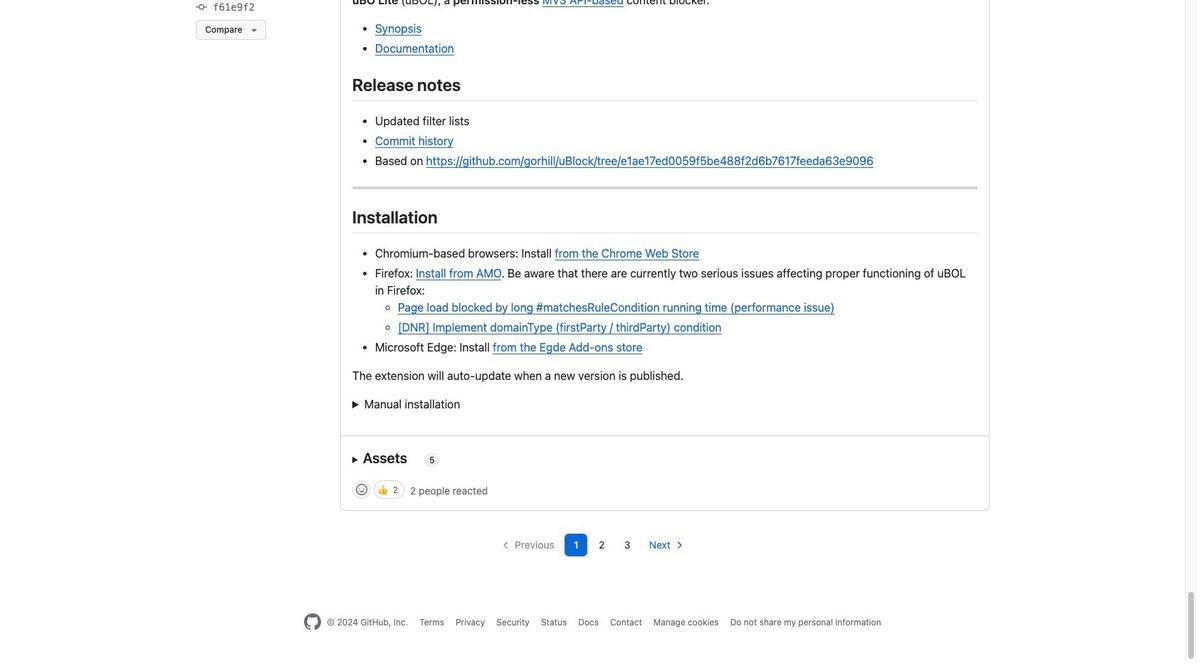 Task type: vqa. For each thing, say whether or not it's contained in the screenshot.
Page 1 element
yes



Task type: describe. For each thing, give the bounding box(es) containing it.
triangle down image
[[248, 24, 260, 36]]

commit image
[[196, 2, 207, 13]]



Task type: locate. For each thing, give the bounding box(es) containing it.
add or remove reactions image
[[356, 485, 367, 496]]

pagination navigation
[[493, 534, 693, 557]]

add or remove reactions element
[[352, 481, 371, 500]]

homepage image
[[304, 614, 321, 631]]

page 1 element
[[565, 534, 588, 557]]



